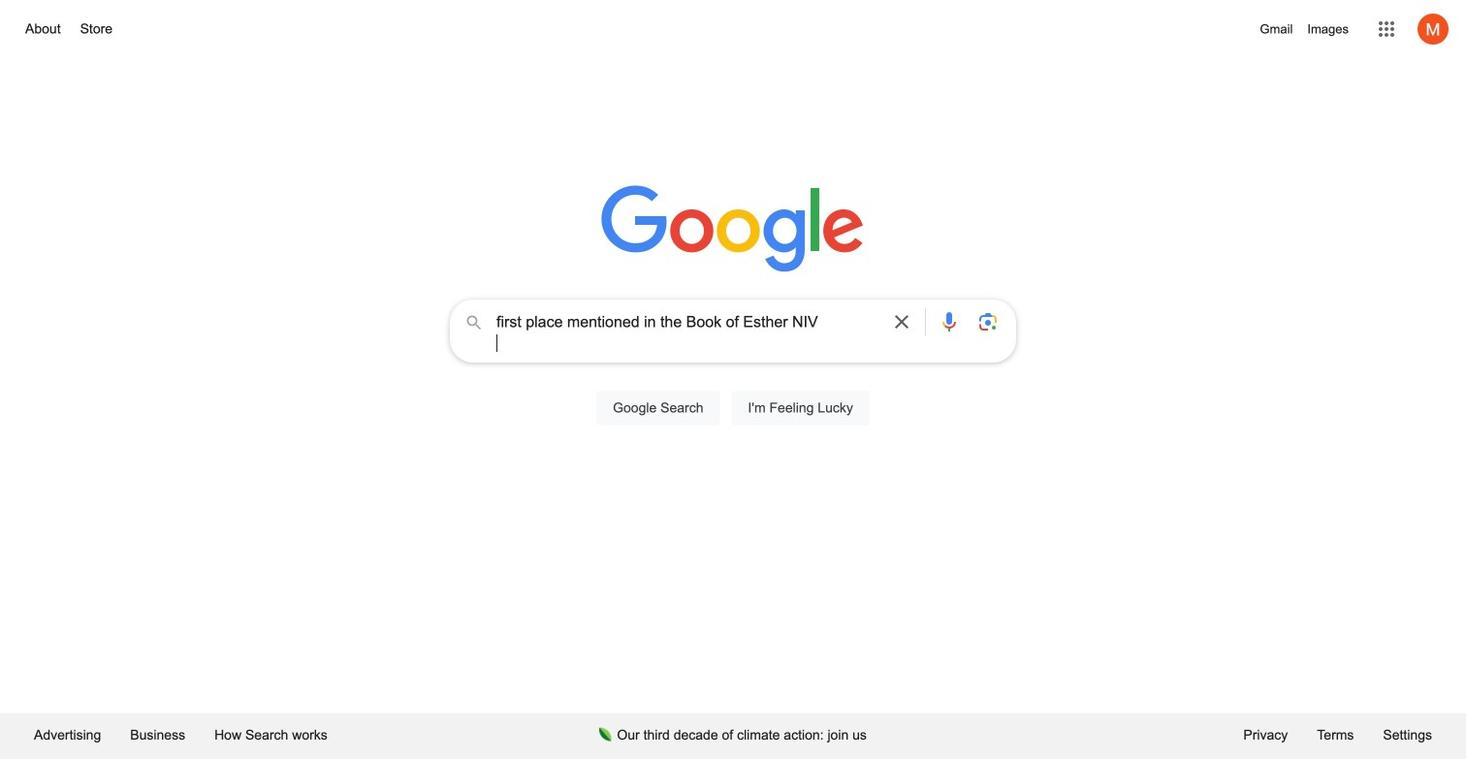 Task type: vqa. For each thing, say whether or not it's contained in the screenshot.
Google image
yes



Task type: describe. For each thing, give the bounding box(es) containing it.
google image
[[601, 185, 865, 274]]

search by image image
[[977, 310, 1000, 334]]



Task type: locate. For each thing, give the bounding box(es) containing it.
search by voice image
[[938, 310, 961, 334]]

None search field
[[19, 294, 1447, 448]]

Search text field
[[497, 311, 879, 354]]



